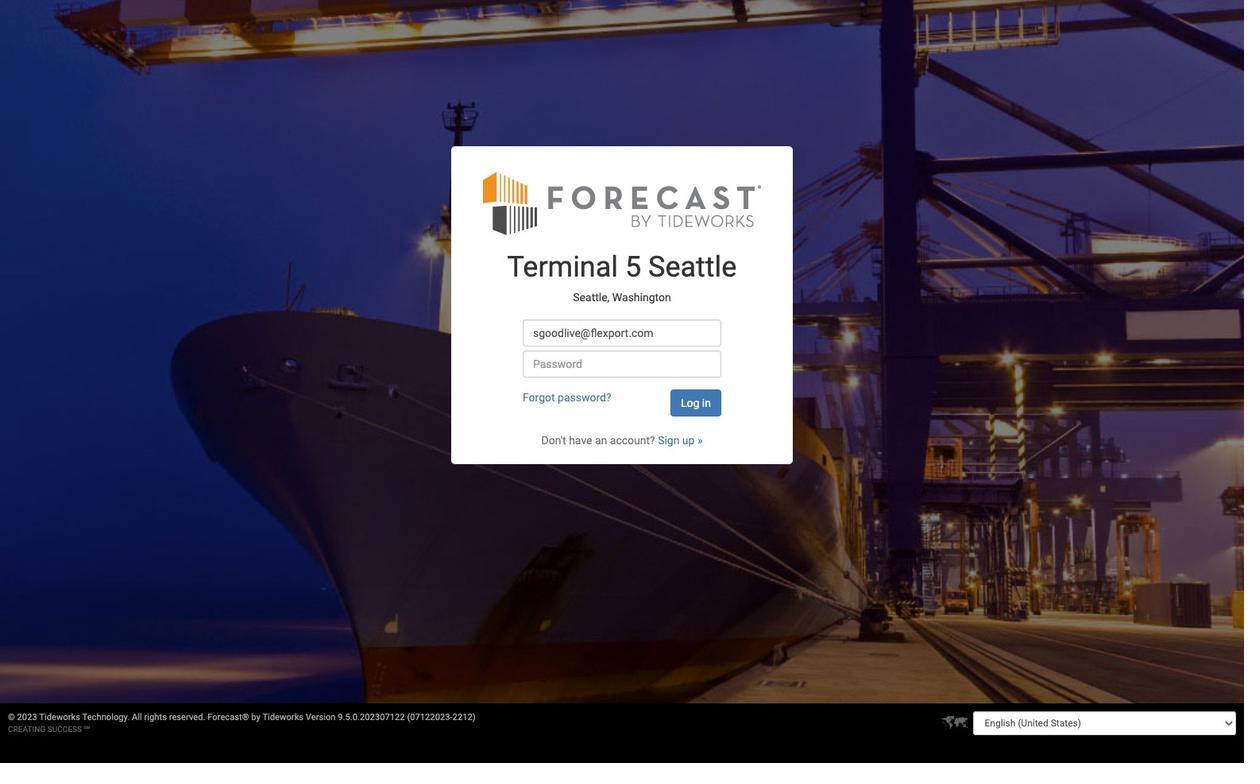 Task type: vqa. For each thing, say whether or not it's contained in the screenshot.
you are signed in as sophia goodlive
no



Task type: describe. For each thing, give the bounding box(es) containing it.
9.5.0.202307122
[[338, 712, 405, 723]]

washington
[[613, 291, 672, 303]]

don't have an account? sign up »
[[542, 434, 703, 447]]

(07122023-
[[407, 712, 453, 723]]

version
[[306, 712, 336, 723]]

have
[[569, 434, 593, 447]]

℠
[[84, 725, 90, 734]]

account?
[[610, 434, 656, 447]]

forgot password? link
[[523, 391, 612, 404]]

seattle,
[[573, 291, 610, 303]]

Password password field
[[523, 351, 722, 378]]

»
[[698, 434, 703, 447]]

terminal
[[508, 250, 619, 284]]

©
[[8, 712, 15, 723]]

log
[[681, 397, 700, 409]]

by
[[251, 712, 261, 723]]

reserved.
[[169, 712, 205, 723]]

technology.
[[82, 712, 130, 723]]

2023
[[17, 712, 37, 723]]

terminal 5 seattle seattle, washington
[[508, 250, 737, 303]]

an
[[595, 434, 608, 447]]

don't
[[542, 434, 567, 447]]



Task type: locate. For each thing, give the bounding box(es) containing it.
seattle
[[649, 250, 737, 284]]

0 horizontal spatial tideworks
[[39, 712, 80, 723]]

creating
[[8, 725, 46, 734]]

1 tideworks from the left
[[39, 712, 80, 723]]

forgot password? log in
[[523, 391, 711, 409]]

tideworks up success
[[39, 712, 80, 723]]

success
[[47, 725, 82, 734]]

2 tideworks from the left
[[263, 712, 304, 723]]

1 horizontal spatial tideworks
[[263, 712, 304, 723]]

rights
[[144, 712, 167, 723]]

forgot
[[523, 391, 555, 404]]

© 2023 tideworks technology. all rights reserved. forecast® by tideworks version 9.5.0.202307122 (07122023-2212) creating success ℠
[[8, 712, 476, 734]]

tideworks right by
[[263, 712, 304, 723]]

2212)
[[453, 712, 476, 723]]

up
[[683, 434, 695, 447]]

all
[[132, 712, 142, 723]]

forecast® by tideworks image
[[483, 170, 762, 236]]

sign up » link
[[658, 434, 703, 447]]

in
[[703, 397, 711, 409]]

tideworks
[[39, 712, 80, 723], [263, 712, 304, 723]]

log in button
[[671, 390, 722, 417]]

forecast®
[[208, 712, 249, 723]]

Email or username text field
[[523, 320, 722, 347]]

password?
[[558, 391, 612, 404]]

sign
[[658, 434, 680, 447]]

5
[[626, 250, 642, 284]]



